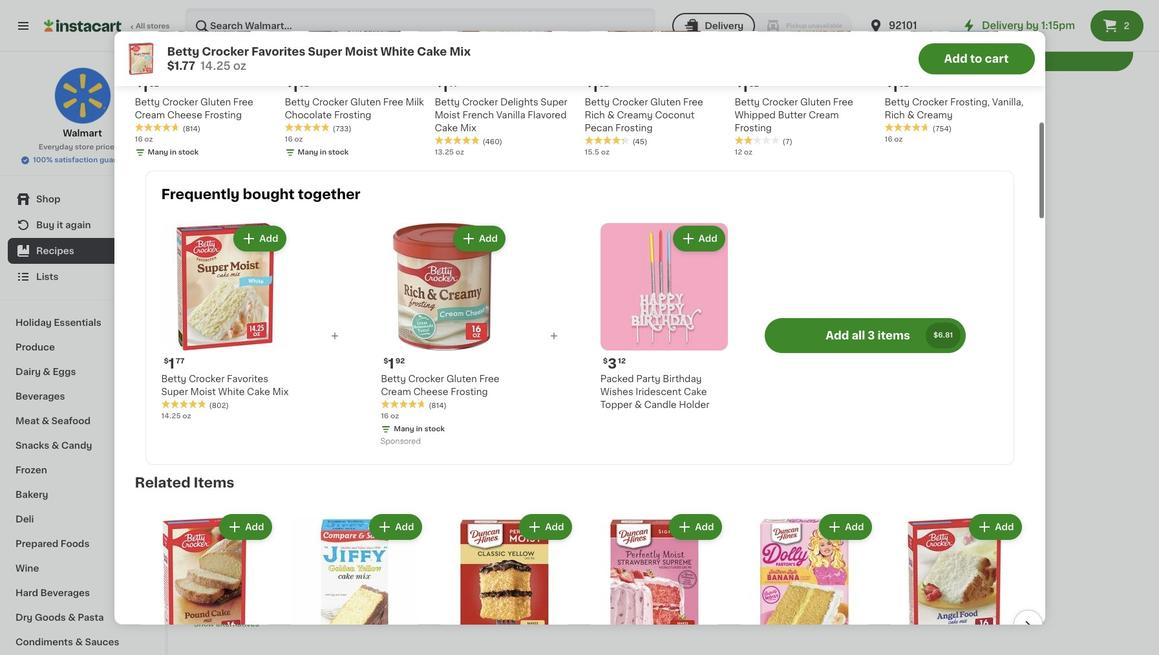 Task type: vqa. For each thing, say whether or not it's contained in the screenshot.
Slowly
no



Task type: locate. For each thing, give the bounding box(es) containing it.
to
[[1080, 40, 1092, 50], [971, 53, 983, 63], [511, 60, 520, 69]]

1 down the correct
[[592, 81, 598, 94]]

wilton
[[470, 277, 499, 286]]

water
[[220, 567, 246, 576]]

items right all
[[878, 332, 911, 342]]

have
[[316, 372, 350, 385]]

0 horizontal spatial to
[[511, 60, 520, 69]]

1 food from the left
[[526, 252, 547, 261]]

betty crocker favorites super moist white cake mix
[[161, 375, 289, 397]]

0 vertical spatial 77
[[450, 82, 458, 89]]

produce
[[16, 343, 55, 352]]

alternatives down vegetable
[[354, 608, 397, 615]]

(814)
[[183, 126, 201, 133], [429, 403, 447, 410]]

mix inside betty crocker favorites super moist white cake mix $1.77 14.25 oz
[[450, 46, 471, 56]]

0 horizontal spatial many
[[148, 149, 168, 157]]

1 horizontal spatial increment quantity image
[[423, 539, 438, 555]]

as inside 16 drops yellow food coloring, or as needed great value gel food colors, classic $3.88 show alternatives
[[664, 264, 674, 274]]

betty crocker gluten free rich & creamy coconut pecan frosting
[[585, 98, 704, 133]]

1 vertical spatial cheese
[[414, 388, 449, 397]]

condiments & sauces
[[16, 638, 119, 647]]

show inside '1 18.25-ounce package white cake mix betty crocker favorites super moist white cake mix $1.77 show alternatives'
[[194, 331, 214, 338]]

as down "yellow"
[[664, 264, 674, 274]]

1 vertical spatial 77
[[176, 358, 185, 366]]

holiday
[[16, 318, 52, 327]]

1 horizontal spatial gel
[[663, 277, 679, 286]]

on
[[300, 60, 312, 69]]

1 horizontal spatial increment quantity image
[[423, 224, 438, 239]]

moist up availability. in the left top of the page
[[345, 46, 378, 56]]

1 as from the left
[[525, 264, 536, 274]]

show down cage
[[332, 318, 352, 325]]

0 vertical spatial item carousel region
[[135, 0, 1043, 166]]

decrement quantity image up 18.25-
[[199, 224, 215, 239]]

$ 1 77 down suggestions are based on store availability. use the full ingredient list to confirm correct items and quantities.
[[438, 81, 458, 94]]

again
[[65, 221, 91, 230]]

white inside '1 18.25-ounce package white cake mix betty crocker favorites super moist white cake mix $1.77 show alternatives'
[[251, 290, 278, 299]]

crocker
[[202, 46, 249, 56], [162, 98, 198, 107], [312, 98, 348, 107], [462, 98, 498, 107], [613, 98, 649, 107], [763, 98, 799, 107], [913, 98, 949, 107], [222, 277, 257, 286], [189, 375, 225, 384], [409, 375, 445, 384]]

betty inside betty crocker gluten free rich & creamy coconut pecan frosting
[[585, 98, 610, 107]]

0 horizontal spatial drops
[[479, 252, 506, 261]]

& inside betty crocker frosting, vanilla, rich & creamy
[[908, 111, 915, 120]]

flavored
[[528, 111, 567, 120]]

1 vertical spatial beverages
[[40, 589, 90, 598]]

1 or from the left
[[514, 264, 523, 274]]

prepared foods
[[16, 540, 90, 549]]

cake
[[417, 46, 447, 56], [435, 124, 458, 133], [280, 290, 303, 299], [247, 388, 270, 397], [684, 388, 708, 397]]

many down chocolate
[[298, 149, 318, 157]]

2 needed from the left
[[676, 264, 712, 274]]

coloring, inside 16 drops yellow food coloring, or as needed great value gel food colors, classic $3.88 show alternatives
[[608, 264, 649, 274]]

0 horizontal spatial $ 1 77
[[164, 358, 185, 371]]

cheese up sponsored badge image
[[414, 388, 449, 397]]

1 drops from the left
[[479, 252, 506, 261]]

favorites inside betty crocker favorites super moist white cake mix $1.77 14.25 oz
[[252, 46, 306, 56]]

betty inside betty crocker favorites super moist white cake mix
[[161, 375, 187, 384]]

in up sponsored badge image
[[416, 426, 423, 433]]

unselect item image
[[288, 108, 300, 120], [426, 108, 438, 120], [564, 108, 576, 120]]

great inside 'great value grade aa cage free large white eggs'
[[332, 264, 358, 274]]

frequently bought together
[[161, 188, 361, 202]]

alternatives inside 16 drops yellow food coloring, or as needed great value gel food colors, classic $3.88 show alternatives
[[630, 318, 674, 325]]

delivery for delivery
[[705, 21, 744, 30]]

4
[[470, 252, 477, 261]]

favorites inside betty crocker favorites super moist white cake mix
[[227, 375, 269, 384]]

store right on
[[314, 60, 338, 69]]

2 food from the left
[[681, 277, 704, 286]]

lists link
[[8, 264, 157, 290]]

beverages up dry goods & pasta
[[40, 589, 90, 598]]

add all 3 items
[[826, 332, 911, 342]]

1 vertical spatial value
[[636, 277, 661, 286]]

item carousel region
[[135, 0, 1043, 166], [117, 507, 1043, 655]]

0 horizontal spatial delivery
[[705, 21, 744, 30]]

None search field
[[185, 8, 656, 44]]

show alternatives button down the classic
[[608, 317, 720, 327]]

alternatives down oz.
[[492, 318, 536, 325]]

coconut
[[656, 111, 695, 120]]

coloring, for wilton
[[470, 264, 511, 274]]

1 horizontal spatial items
[[878, 332, 911, 342]]

betty crocker gluten free cream cheese frosting
[[135, 98, 254, 120], [381, 375, 500, 397]]

2 horizontal spatial to
[[1080, 40, 1092, 50]]

food inside 16 drops yellow food coloring, or as needed great value gel food colors, classic $3.88 show alternatives
[[682, 252, 704, 261]]

$ 1 92 down show alternatives at the top left of page
[[384, 358, 405, 371]]

$ down based
[[288, 82, 292, 89]]

decrement quantity image
[[475, 224, 491, 239], [614, 224, 629, 239], [199, 539, 215, 555]]

1 horizontal spatial decrement quantity image
[[337, 539, 353, 555]]

2 horizontal spatial increment quantity image
[[699, 224, 715, 239]]

sponsored badge image
[[381, 439, 420, 446]]

bakery
[[16, 490, 48, 499]]

decrement quantity image for lifewtr water enhanced water
[[199, 539, 215, 555]]

1 horizontal spatial cup
[[342, 567, 360, 576]]

food inside 4 drops red food coloring, or as needed wilton rose gel food coloring, 1 oz. $2.12 show alternatives
[[545, 277, 568, 286]]

alternatives up may
[[216, 331, 259, 338]]

favorites up based
[[252, 46, 306, 56]]

show inside 1 cup water lifewtr water enhanced water $9.48 show alternatives
[[194, 621, 214, 628]]

0 vertical spatial 12
[[735, 149, 743, 157]]

15.5 oz
[[585, 149, 610, 157]]

1 horizontal spatial drops
[[621, 252, 648, 261]]

delivery inside button
[[705, 21, 744, 30]]

moist inside betty crocker delights super moist french vanilla flavored cake mix
[[435, 111, 461, 120]]

1 gel from the left
[[527, 277, 543, 286]]

drops inside 4 drops red food coloring, or as needed wilton rose gel food coloring, 1 oz. $2.12 show alternatives
[[479, 252, 506, 261]]

0 horizontal spatial cheese
[[167, 111, 202, 120]]

eggs inside 'great value grade aa cage free large white eggs'
[[332, 290, 355, 299]]

gel up the classic
[[663, 277, 679, 286]]

betty inside betty crocker frosting, vanilla, rich & creamy
[[885, 98, 910, 107]]

1 horizontal spatial delivery
[[983, 21, 1024, 30]]

super
[[308, 46, 343, 56], [541, 98, 568, 107], [194, 290, 221, 299], [161, 388, 188, 397]]

0 vertical spatial store
[[314, 60, 338, 69]]

drops inside 16 drops yellow food coloring, or as needed great value gel food colors, classic $3.88 show alternatives
[[621, 252, 648, 261]]

creamy inside betty crocker gluten free rich & creamy coconut pecan frosting
[[617, 111, 653, 120]]

1 horizontal spatial creamy
[[788, 290, 824, 299]]

candy
[[61, 441, 92, 450]]

92 up the whipped
[[750, 82, 759, 89]]

everyday store prices link
[[39, 142, 126, 153]]

1
[[142, 81, 148, 94], [292, 81, 298, 94], [442, 81, 448, 94], [592, 81, 598, 94], [743, 81, 749, 94], [893, 81, 899, 94], [248, 227, 252, 236], [386, 227, 390, 236], [662, 227, 666, 236], [194, 252, 198, 261], [514, 290, 517, 299], [169, 358, 175, 371], [388, 358, 394, 371], [248, 543, 252, 552], [386, 543, 390, 552], [194, 567, 198, 576]]

1 left oz.
[[514, 290, 517, 299]]

0 horizontal spatial items
[[595, 60, 621, 69]]

everyday
[[39, 144, 73, 151]]

increment quantity image
[[699, 224, 715, 239], [285, 539, 300, 555], [423, 539, 438, 555]]

1 horizontal spatial great
[[608, 277, 634, 286]]

frosting inside betty crocker gluten free whipped butter cream frosting
[[735, 124, 772, 133]]

2 horizontal spatial many in stock
[[394, 426, 445, 433]]

delivery
[[983, 21, 1024, 30], [705, 21, 744, 30]]

1 horizontal spatial food
[[682, 252, 704, 261]]

moist left french at left
[[435, 111, 461, 120]]

1 horizontal spatial food
[[681, 277, 704, 286]]

to right ingredients
[[1080, 40, 1092, 50]]

(754)
[[933, 126, 952, 133]]

super inside betty crocker favorites super moist white cake mix
[[161, 388, 188, 397]]

water
[[237, 580, 264, 589], [242, 593, 269, 602]]

0 horizontal spatial many in stock
[[148, 149, 199, 157]]

moist down 'cake'
[[223, 290, 249, 299]]

14.25 down ingredients
[[201, 60, 231, 71]]

1 horizontal spatial unselect item image
[[426, 108, 438, 120]]

unselect item image up the 13.25
[[426, 108, 438, 120]]

essentials
[[54, 318, 101, 327]]

beverages link
[[8, 384, 157, 409]]

0 horizontal spatial decrement quantity image
[[199, 539, 215, 555]]

$5.52
[[332, 593, 358, 602]]

food inside 16 drops yellow food coloring, or as needed great value gel food colors, classic $3.88 show alternatives
[[681, 277, 704, 286]]

$ 1 92 down on
[[288, 81, 309, 94]]

0 horizontal spatial value
[[360, 264, 385, 274]]

1 horizontal spatial cart
[[1095, 40, 1119, 50]]

white right supreme
[[790, 303, 816, 312]]

many in stock down (733)
[[298, 149, 349, 157]]

decrement quantity image
[[199, 224, 215, 239], [337, 539, 353, 555]]

2 cup from the left
[[342, 567, 360, 576]]

1 horizontal spatial value
[[636, 277, 661, 286]]

product group containing 4 drops red food coloring, or as needed
[[470, 102, 582, 327]]

2 horizontal spatial unselect item image
[[564, 108, 576, 120]]

1 horizontal spatial 77
[[450, 82, 458, 89]]

mix down white
[[194, 303, 210, 312]]

show down $5.52
[[332, 608, 352, 615]]

1 vertical spatial decrement quantity image
[[337, 539, 353, 555]]

as for value
[[664, 264, 674, 274]]

$ up the whipped
[[738, 82, 743, 89]]

1 rich from the left
[[585, 111, 605, 120]]

1 vertical spatial great
[[608, 277, 634, 286]]

oil
[[419, 580, 432, 589]]

show alternatives button down vegetable
[[332, 607, 443, 617]]

moist inside betty crocker favorites super moist white cake mix $1.77 14.25 oz
[[345, 46, 378, 56]]

1 food from the left
[[545, 277, 568, 286]]

2 horizontal spatial cream
[[809, 111, 840, 120]]

0 vertical spatial 3
[[868, 332, 876, 342]]

lifewtr
[[194, 580, 235, 589]]

moist inside betty crocker favorites super moist white cake mix
[[191, 388, 216, 397]]

decrement quantity image up lifewtr
[[199, 539, 215, 555]]

cream left unselect item icon
[[809, 111, 840, 120]]

0 horizontal spatial gel
[[527, 277, 543, 286]]

gel inside 16 drops yellow food coloring, or as needed great value gel food colors, classic $3.88 show alternatives
[[663, 277, 679, 286]]

& inside betty crocker gluten free rich & creamy coconut pecan frosting
[[608, 111, 615, 120]]

0 horizontal spatial increment quantity image
[[285, 539, 300, 555]]

0 horizontal spatial cart
[[986, 53, 1009, 63]]

2 gel from the left
[[663, 277, 679, 286]]

1 inside '1 18.25-ounce package white cake mix betty crocker favorites super moist white cake mix $1.77 show alternatives'
[[194, 252, 198, 261]]

0 horizontal spatial cup
[[200, 567, 218, 576]]

$1.77 down white
[[194, 316, 217, 325]]

may
[[224, 372, 255, 385]]

needed inside 4 drops red food coloring, or as needed wilton rose gel food coloring, 1 oz. $2.12 show alternatives
[[538, 264, 574, 274]]

show inside button
[[332, 318, 352, 325]]

12 up packed
[[619, 358, 626, 366]]

1 vertical spatial water
[[242, 593, 269, 602]]

3 unselect item image from the left
[[564, 108, 576, 120]]

$ 1 77 for betty crocker favorites super moist white cake mix
[[164, 358, 185, 371]]

mix
[[247, 264, 263, 274]]

0 horizontal spatial creamy
[[617, 111, 653, 120]]

2 rich from the left
[[885, 111, 906, 120]]

favorites up (802)
[[227, 375, 269, 384]]

(460)
[[483, 139, 503, 146]]

value
[[360, 264, 385, 274], [636, 277, 661, 286]]

milk
[[406, 98, 424, 107]]

cup up lifewtr
[[200, 567, 218, 576]]

as for rose
[[525, 264, 536, 274]]

0 vertical spatial 14.25
[[201, 60, 231, 71]]

creamy up (45)
[[617, 111, 653, 120]]

0 horizontal spatial 77
[[176, 358, 185, 366]]

oz down betty crocker favorites super moist white cake mix at the left of page
[[183, 413, 191, 421]]

1 horizontal spatial betty crocker gluten free cream cheese frosting
[[381, 375, 500, 397]]

cake down 'you may already have'
[[247, 388, 270, 397]]

cream inside betty crocker gluten free whipped butter cream frosting
[[809, 111, 840, 120]]

great inside 16 drops yellow food coloring, or as needed great value gel food colors, classic $3.88 show alternatives
[[608, 277, 634, 286]]

oz inside betty crocker favorites super moist white cake mix $1.77 14.25 oz
[[233, 60, 247, 71]]

product group
[[194, 102, 305, 340], [332, 102, 443, 327], [470, 102, 582, 327], [608, 102, 720, 327], [747, 102, 858, 340], [161, 224, 289, 422], [381, 224, 509, 450], [601, 224, 728, 412], [194, 418, 305, 630], [332, 418, 443, 617], [135, 512, 275, 655], [285, 512, 425, 655], [435, 512, 575, 655], [585, 512, 725, 655], [735, 512, 875, 655], [885, 512, 1025, 655]]

crocker inside betty crocker gluten free whipped butter cream frosting
[[763, 98, 799, 107]]

increment quantity image
[[285, 224, 300, 239], [423, 224, 438, 239]]

eggs down cage
[[332, 290, 355, 299]]

wine
[[16, 564, 39, 573]]

eggs up beverages link
[[53, 367, 76, 377]]

1 vertical spatial eggs
[[53, 367, 76, 377]]

92 down on
[[300, 82, 309, 89]]

1 needed from the left
[[538, 264, 574, 274]]

0 horizontal spatial needed
[[538, 264, 574, 274]]

1 vertical spatial item carousel region
[[117, 507, 1043, 655]]

cream
[[135, 111, 165, 120], [809, 111, 840, 120], [381, 388, 411, 397]]

gel inside 4 drops red food coloring, or as needed wilton rose gel food coloring, 1 oz. $2.12 show alternatives
[[527, 277, 543, 286]]

0 vertical spatial value
[[360, 264, 385, 274]]

1 cup from the left
[[200, 567, 218, 576]]

super inside betty crocker delights super moist french vanilla flavored cake mix
[[541, 98, 568, 107]]

crocker inside betty crocker frosting, vanilla, rich & creamy
[[913, 98, 949, 107]]

1 horizontal spatial stock
[[328, 149, 349, 157]]

1 horizontal spatial as
[[664, 264, 674, 274]]

0 horizontal spatial increment quantity image
[[285, 224, 300, 239]]

white down aa
[[409, 277, 436, 286]]

1 vertical spatial $ 1 77
[[164, 358, 185, 371]]

1 horizontal spatial $ 1 77
[[438, 81, 458, 94]]

add to cart button
[[919, 43, 1035, 74]]

0 vertical spatial $1.77
[[167, 60, 195, 71]]

favorites for betty crocker favorites super moist white cake mix
[[227, 375, 269, 384]]

food right red
[[526, 252, 547, 261]]

$1.77
[[167, 60, 195, 71], [194, 316, 217, 325]]

alternatives inside ⅓ cup vegetable oil wesson vegetable oil $5.52 show alternatives
[[354, 608, 397, 615]]

creamy inside pillsbury creamy supreme white frosting $1.97 show alternatives
[[788, 290, 824, 299]]

stores
[[147, 23, 170, 30]]

1 horizontal spatial or
[[652, 264, 661, 274]]

aa
[[417, 264, 429, 274]]

2 increment quantity image from the left
[[423, 224, 438, 239]]

0 vertical spatial $ 1 77
[[438, 81, 458, 94]]

store inside the everyday store prices link
[[75, 144, 94, 151]]

moist down you
[[191, 388, 216, 397]]

$ down show alternatives at the top left of page
[[384, 358, 388, 366]]

cake inside betty crocker favorites super moist white cake mix $1.77 14.25 oz
[[417, 46, 447, 56]]

1 horizontal spatial (814)
[[429, 403, 447, 410]]

1 increment quantity image from the left
[[285, 224, 300, 239]]

show down $2.12
[[470, 318, 491, 325]]

decrement quantity image for cup
[[337, 539, 353, 555]]

1:15pm
[[1042, 21, 1076, 30]]

show alternatives button down 'great value grade aa cage free large white eggs' at the left
[[332, 317, 443, 327]]

dry goods & pasta
[[16, 613, 104, 622]]

creamy inside betty crocker frosting, vanilla, rich & creamy
[[917, 111, 953, 120]]

rose
[[501, 277, 525, 286]]

show alternatives
[[332, 318, 397, 325]]

16
[[135, 137, 143, 144], [285, 137, 293, 144], [885, 137, 893, 144], [608, 252, 618, 261], [381, 413, 389, 421]]

alternatives down $1.97
[[768, 331, 812, 338]]

white inside betty crocker favorites super moist white cake mix
[[218, 388, 245, 397]]

alternatives down $9.48
[[216, 621, 259, 628]]

pillsbury
[[747, 290, 786, 299]]

drops for 4
[[479, 252, 506, 261]]

92 down show alternatives at the top left of page
[[396, 358, 405, 366]]

2 as from the left
[[664, 264, 674, 274]]

moist for betty crocker favorites super moist white cake mix $1.77 14.25 oz
[[345, 46, 378, 56]]

rich right unselect item icon
[[885, 111, 906, 120]]

0 horizontal spatial coloring,
[[470, 264, 511, 274]]

$
[[137, 82, 142, 89], [288, 82, 292, 89], [438, 82, 442, 89], [588, 82, 592, 89], [738, 82, 743, 89], [888, 82, 893, 89], [164, 358, 169, 366], [384, 358, 388, 366], [603, 358, 608, 366]]

show alternatives button for lifewtr water enhanced water
[[194, 620, 305, 630]]

enhanced
[[194, 593, 240, 602]]

1 horizontal spatial to
[[971, 53, 983, 63]]

2 coloring, from the left
[[608, 264, 649, 274]]

$ 1 77 for betty crocker delights super moist french vanilla flavored cake mix
[[438, 81, 458, 94]]

gel for value
[[663, 277, 679, 286]]

item carousel region containing 1
[[135, 0, 1043, 166]]

creamy up (754)
[[917, 111, 953, 120]]

betty
[[167, 46, 199, 56], [135, 98, 160, 107], [285, 98, 310, 107], [435, 98, 460, 107], [585, 98, 610, 107], [735, 98, 760, 107], [885, 98, 910, 107], [194, 277, 219, 286], [161, 375, 187, 384], [381, 375, 406, 384]]

cup up wesson
[[342, 567, 360, 576]]

1 up 1 cup water lifewtr water enhanced water $9.48 show alternatives
[[248, 543, 252, 552]]

$ 1 77 up the 14.25 oz at the left of page
[[164, 358, 185, 371]]

77 inside item carousel 'region'
[[450, 82, 458, 89]]

gluten inside betty crocker gluten free rich & creamy coconut pecan frosting
[[651, 98, 681, 107]]

cup inside ⅓ cup vegetable oil wesson vegetable oil $5.52 show alternatives
[[342, 567, 360, 576]]

decrement quantity image for 18.25-
[[199, 224, 215, 239]]

1 horizontal spatial rich
[[885, 111, 906, 120]]

unselect item image down based
[[288, 108, 300, 120]]

2 or from the left
[[652, 264, 661, 274]]

$ 1 77 inside item carousel 'region'
[[438, 81, 458, 94]]

1 vertical spatial (814)
[[429, 403, 447, 410]]

0 horizontal spatial unselect item image
[[288, 108, 300, 120]]

2 food from the left
[[682, 252, 704, 261]]

stock
[[178, 149, 199, 157], [328, 149, 349, 157], [425, 426, 445, 433]]

or for rose
[[514, 264, 523, 274]]

cake up the full
[[417, 46, 447, 56]]

0 horizontal spatial rich
[[585, 111, 605, 120]]

super up flavored
[[541, 98, 568, 107]]

unselect item image inside product group
[[564, 108, 576, 120]]

77 down suggestions are based on store availability. use the full ingredient list to confirm correct items and quantities.
[[450, 82, 458, 89]]

super up on
[[308, 46, 343, 56]]

everyday store prices
[[39, 144, 119, 151]]

value up large
[[360, 264, 385, 274]]

as
[[525, 264, 536, 274], [664, 264, 674, 274]]

cart
[[1095, 40, 1119, 50], [986, 53, 1009, 63]]

0 vertical spatial (814)
[[183, 126, 201, 133]]

hard beverages link
[[8, 581, 157, 606]]

$2.12
[[470, 303, 494, 312]]

pasta
[[78, 613, 104, 622]]

mix inside betty crocker delights super moist french vanilla flavored cake mix
[[461, 124, 477, 133]]

cart inside add to cart "button"
[[986, 53, 1009, 63]]

super for betty crocker favorites super moist white cake mix
[[161, 388, 188, 397]]

unselect item image
[[840, 108, 852, 120]]

super down white
[[194, 290, 221, 299]]

great up colors,
[[608, 277, 634, 286]]

cream up sponsored badge image
[[381, 388, 411, 397]]

4 drops red food coloring, or as needed wilton rose gel food coloring, 1 oz. $2.12 show alternatives
[[470, 252, 574, 325]]

1 horizontal spatial many in stock
[[298, 149, 349, 157]]

or inside 16 drops yellow food coloring, or as needed great value gel food colors, classic $3.88 show alternatives
[[652, 264, 661, 274]]

frosting inside betty crocker gluten free milk chocolate frosting
[[334, 111, 372, 120]]

1 vertical spatial betty crocker gluten free cream cheese frosting
[[381, 375, 500, 397]]

(7)
[[783, 139, 793, 146]]

many
[[148, 149, 168, 157], [298, 149, 318, 157], [394, 426, 415, 433]]

1 up lifewtr
[[194, 567, 198, 576]]

show down $1.97
[[747, 331, 767, 338]]

frosting inside betty crocker gluten free rich & creamy coconut pecan frosting
[[616, 124, 653, 133]]

needed for great value gel food colors, classic
[[676, 264, 712, 274]]

increment quantity image for 16 drops yellow food coloring, or as needed
[[699, 224, 715, 239]]

decrement quantity image up ⅓
[[337, 539, 353, 555]]

2 drops from the left
[[621, 252, 648, 261]]

cup inside 1 cup water lifewtr water enhanced water $9.48 show alternatives
[[200, 567, 218, 576]]

2 unselect item image from the left
[[426, 108, 438, 120]]

items
[[595, 60, 621, 69], [878, 332, 911, 342]]

100% satisfaction guarantee
[[33, 157, 137, 164]]

2 vertical spatial favorites
[[227, 375, 269, 384]]

food
[[526, 252, 547, 261], [682, 252, 704, 261]]

many in stock up sponsored badge image
[[394, 426, 445, 433]]

$1.77 down stores
[[167, 60, 195, 71]]

0 vertical spatial great
[[332, 264, 358, 274]]

oz right the 13.25
[[456, 149, 464, 157]]

crocker inside betty crocker favorites super moist white cake mix
[[189, 375, 225, 384]]

cake inside '1 18.25-ounce package white cake mix betty crocker favorites super moist white cake mix $1.77 show alternatives'
[[280, 290, 303, 299]]

0 vertical spatial decrement quantity image
[[199, 224, 215, 239]]

super for betty crocker favorites super moist white cake mix $1.77 14.25 oz
[[308, 46, 343, 56]]

or inside 4 drops red food coloring, or as needed wilton rose gel food coloring, 1 oz. $2.12 show alternatives
[[514, 264, 523, 274]]

super for betty crocker delights super moist french vanilla flavored cake mix
[[541, 98, 568, 107]]

1 vertical spatial store
[[75, 144, 94, 151]]

1 coloring, from the left
[[470, 264, 511, 274]]

0 vertical spatial favorites
[[252, 46, 306, 56]]

rich inside betty crocker gluten free rich & creamy coconut pecan frosting
[[585, 111, 605, 120]]

oz
[[233, 60, 247, 71], [144, 137, 153, 144], [295, 137, 303, 144], [895, 137, 903, 144], [456, 149, 464, 157], [602, 149, 610, 157], [745, 149, 753, 157], [183, 413, 191, 421], [391, 413, 399, 421]]

3 up packed
[[608, 358, 617, 371]]

to up frosting,
[[971, 53, 983, 63]]

betty inside betty crocker gluten free whipped butter cream frosting
[[735, 98, 760, 107]]

1 vertical spatial cart
[[986, 53, 1009, 63]]

coloring, up wilton
[[470, 264, 511, 274]]

2 horizontal spatial decrement quantity image
[[614, 224, 629, 239]]

betty inside betty crocker delights super moist french vanilla flavored cake mix
[[435, 98, 460, 107]]

increment quantity image up aa
[[423, 224, 438, 239]]

92101
[[890, 21, 918, 30]]

1 horizontal spatial needed
[[676, 264, 712, 274]]

0 horizontal spatial decrement quantity image
[[199, 224, 215, 239]]

super up the 14.25 oz at the left of page
[[161, 388, 188, 397]]

1 vertical spatial 14.25
[[161, 413, 181, 421]]

meat
[[16, 417, 39, 426]]

& inside packed party birthday wishes iridescent cake topper & candle holder
[[635, 401, 642, 410]]

mix up ingredient
[[450, 46, 471, 56]]

1 unselect item image from the left
[[288, 108, 300, 120]]

decrement quantity image up colors,
[[614, 224, 629, 239]]

0 vertical spatial cart
[[1095, 40, 1119, 50]]

show down $3.88
[[608, 318, 629, 325]]

mix down french at left
[[461, 124, 477, 133]]

mix
[[450, 46, 471, 56], [461, 124, 477, 133], [194, 303, 210, 312], [273, 388, 289, 397]]

0 horizontal spatial store
[[75, 144, 94, 151]]

1 horizontal spatial store
[[314, 60, 338, 69]]

cup for 1
[[200, 567, 218, 576]]

food for yellow
[[682, 252, 704, 261]]

14.25 down betty crocker favorites super moist white cake mix at the left of page
[[161, 413, 181, 421]]

show alternatives button for betty crocker favorites super moist white cake mix
[[194, 330, 305, 340]]

creamy right pillsbury
[[788, 290, 824, 299]]

2 horizontal spatial creamy
[[917, 111, 953, 120]]

food right "yellow"
[[682, 252, 704, 261]]

value inside 'great value grade aa cage free large white eggs'
[[360, 264, 385, 274]]

use
[[393, 60, 410, 69]]

produce link
[[8, 335, 157, 360]]

red
[[508, 252, 524, 261]]



Task type: describe. For each thing, give the bounding box(es) containing it.
crocker inside betty crocker gluten free milk chocolate frosting
[[312, 98, 348, 107]]

shop
[[36, 195, 60, 204]]

product group containing 3
[[601, 224, 728, 412]]

deli link
[[8, 507, 157, 532]]

$ 1 92 down "all stores"
[[137, 81, 159, 94]]

to inside "button"
[[971, 53, 983, 63]]

show inside 4 drops red food coloring, or as needed wilton rose gel food coloring, 1 oz. $2.12 show alternatives
[[470, 318, 491, 325]]

1 up "yellow"
[[662, 227, 666, 236]]

13.25 oz
[[435, 149, 464, 157]]

1 horizontal spatial 3
[[868, 332, 876, 342]]

holder
[[679, 401, 710, 410]]

party
[[637, 375, 661, 384]]

super inside '1 18.25-ounce package white cake mix betty crocker favorites super moist white cake mix $1.77 show alternatives'
[[194, 290, 221, 299]]

it
[[57, 221, 63, 230]]

moist for betty crocker favorites super moist white cake mix
[[191, 388, 216, 397]]

unselect item image for 1 18.25-ounce package white cake mix
[[288, 108, 300, 120]]

product group containing pillsbury creamy supreme white frosting
[[747, 102, 858, 340]]

1 down show alternatives at the top left of page
[[388, 358, 394, 371]]

frequently
[[161, 188, 240, 202]]

vegetable
[[362, 567, 408, 576]]

lists
[[36, 272, 59, 281]]

(733)
[[333, 126, 352, 133]]

$1.77 inside '1 18.25-ounce package white cake mix betty crocker favorites super moist white cake mix $1.77 show alternatives'
[[194, 316, 217, 325]]

$ down 92101
[[888, 82, 893, 89]]

food for red
[[526, 252, 547, 261]]

92 up pecan
[[600, 82, 609, 89]]

100%
[[33, 157, 53, 164]]

pecan
[[585, 124, 614, 133]]

instacart logo image
[[44, 18, 122, 34]]

favorites for betty crocker favorites super moist white cake mix $1.77 14.25 oz
[[252, 46, 306, 56]]

rich for betty crocker gluten free rich & creamy coconut pecan frosting
[[585, 111, 605, 120]]

meat & seafood
[[16, 417, 91, 426]]

you may already have
[[194, 372, 350, 385]]

crocker inside '1 18.25-ounce package white cake mix betty crocker favorites super moist white cake mix $1.77 show alternatives'
[[222, 277, 257, 286]]

betty inside '1 18.25-ounce package white cake mix betty crocker favorites super moist white cake mix $1.77 show alternatives'
[[194, 277, 219, 286]]

0 horizontal spatial 3
[[608, 358, 617, 371]]

cart inside add 5 ingredients to cart button
[[1095, 40, 1119, 50]]

moist inside '1 18.25-ounce package white cake mix betty crocker favorites super moist white cake mix $1.77 show alternatives'
[[223, 290, 249, 299]]

1 up vegetable
[[386, 543, 390, 552]]

$ 1 92 up the whipped
[[738, 81, 759, 94]]

betty inside betty crocker favorites super moist white cake mix $1.77 14.25 oz
[[167, 46, 199, 56]]

moist for betty crocker delights super moist french vanilla flavored cake mix
[[435, 111, 461, 120]]

show inside ⅓ cup vegetable oil wesson vegetable oil $5.52 show alternatives
[[332, 608, 352, 615]]

favorites inside '1 18.25-ounce package white cake mix betty crocker favorites super moist white cake mix $1.77 show alternatives'
[[260, 277, 301, 286]]

supreme
[[747, 303, 788, 312]]

1 horizontal spatial many
[[298, 149, 318, 157]]

add 5 ingredients to cart button
[[959, 20, 1134, 71]]

show alternatives button for wesson vegetable oil
[[332, 607, 443, 617]]

walmart
[[63, 129, 102, 138]]

oz.
[[520, 290, 533, 299]]

snacks
[[16, 441, 49, 450]]

1 up the 14.25 oz at the left of page
[[169, 358, 175, 371]]

show inside pillsbury creamy supreme white frosting $1.97 show alternatives
[[747, 331, 767, 338]]

buy
[[36, 221, 55, 230]]

77 for betty crocker delights super moist french vanilla flavored cake mix
[[450, 82, 458, 89]]

seafood
[[51, 417, 91, 426]]

mix inside '1 18.25-ounce package white cake mix betty crocker favorites super moist white cake mix $1.77 show alternatives'
[[194, 303, 210, 312]]

free inside betty crocker gluten free whipped butter cream frosting
[[834, 98, 854, 107]]

topper
[[601, 401, 633, 410]]

0 horizontal spatial in
[[170, 149, 177, 157]]

the
[[413, 60, 428, 69]]

$ up the 14.25 oz at the left of page
[[164, 358, 169, 366]]

12 inside $ 3 12
[[619, 358, 626, 366]]

full
[[430, 60, 444, 69]]

to inside button
[[1080, 40, 1092, 50]]

foods
[[61, 540, 90, 549]]

2 horizontal spatial many
[[394, 426, 415, 433]]

coloring, for great
[[608, 264, 649, 274]]

1 up the whipped
[[743, 81, 749, 94]]

1 horizontal spatial decrement quantity image
[[475, 224, 491, 239]]

cup for ⅓
[[342, 567, 360, 576]]

dairy & eggs
[[16, 367, 76, 377]]

gluten inside betty crocker gluten free milk chocolate frosting
[[351, 98, 381, 107]]

1 inside 1 cup water lifewtr water enhanced water $9.48 show alternatives
[[194, 567, 198, 576]]

(802)
[[209, 403, 229, 410]]

16 inside 16 drops yellow food coloring, or as needed great value gel food colors, classic $3.88 show alternatives
[[608, 252, 618, 261]]

cake inside betty crocker favorites super moist white cake mix
[[247, 388, 270, 397]]

0 vertical spatial water
[[237, 580, 264, 589]]

betty crocker favorites super moist white cake mix $1.77 14.25 oz
[[167, 46, 471, 71]]

frozen link
[[8, 458, 157, 483]]

buy it again link
[[8, 212, 157, 238]]

$3.88
[[608, 303, 635, 312]]

14.25 oz
[[161, 413, 191, 421]]

grade
[[387, 264, 415, 274]]

cage
[[332, 277, 356, 286]]

rich for betty crocker frosting, vanilla, rich & creamy
[[885, 111, 906, 120]]

crocker inside betty crocker delights super moist french vanilla flavored cake mix
[[462, 98, 498, 107]]

related items
[[135, 477, 235, 490]]

$1.97
[[747, 316, 770, 325]]

0 vertical spatial beverages
[[16, 392, 65, 401]]

15.5
[[585, 149, 600, 157]]

show alternatives button for great value gel food colors, classic
[[608, 317, 720, 327]]

value inside 16 drops yellow food coloring, or as needed great value gel food colors, classic $3.88 show alternatives
[[636, 277, 661, 286]]

frosting inside pillsbury creamy supreme white frosting $1.97 show alternatives
[[819, 303, 856, 312]]

100% satisfaction guarantee button
[[20, 153, 145, 166]]

based
[[270, 60, 298, 69]]

candle
[[645, 401, 677, 410]]

$ 3 12
[[603, 358, 626, 371]]

recipes link
[[8, 238, 157, 264]]

white inside pillsbury creamy supreme white frosting $1.97 show alternatives
[[790, 303, 816, 312]]

bought
[[243, 188, 295, 202]]

free inside betty crocker gluten free rich & creamy coconut pecan frosting
[[684, 98, 704, 107]]

1 down based
[[292, 81, 298, 94]]

(45)
[[633, 139, 648, 146]]

french
[[463, 111, 494, 120]]

alternatives inside '1 18.25-ounce package white cake mix betty crocker favorites super moist white cake mix $1.77 show alternatives'
[[216, 331, 259, 338]]

cake
[[222, 264, 244, 274]]

food for great value gel food colors, classic
[[681, 277, 704, 286]]

add inside "button"
[[945, 53, 968, 63]]

oz down the whipped
[[745, 149, 753, 157]]

crocker inside betty crocker favorites super moist white cake mix $1.77 14.25 oz
[[202, 46, 249, 56]]

add to cart
[[945, 53, 1009, 63]]

alternatives inside 4 drops red food coloring, or as needed wilton rose gel food coloring, 1 oz. $2.12 show alternatives
[[492, 318, 536, 325]]

oz up sponsored badge image
[[391, 413, 399, 421]]

holiday essentials link
[[8, 311, 157, 335]]

delivery button
[[673, 13, 756, 39]]

cake inside betty crocker delights super moist french vanilla flavored cake mix
[[435, 124, 458, 133]]

wishes
[[601, 388, 634, 397]]

related
[[135, 477, 191, 490]]

oil
[[411, 567, 422, 576]]

coloring,
[[470, 290, 511, 299]]

needed for wilton rose gel food coloring, 1 oz.
[[538, 264, 574, 274]]

unselect item image for 4 drops red food coloring, or as needed
[[564, 108, 576, 120]]

betty crocker gluten free whipped butter cream frosting
[[735, 98, 854, 133]]

$ down the correct
[[588, 82, 592, 89]]

suggestions are based on store availability. use the full ingredient list to confirm correct items and quantities.
[[194, 60, 690, 69]]

service type group
[[673, 13, 853, 39]]

⅓ cup vegetable oil wesson vegetable oil $5.52 show alternatives
[[332, 567, 432, 615]]

alternatives down 'great value grade aa cage free large white eggs' at the left
[[354, 318, 397, 325]]

92 up betty crocker frosting, vanilla, rich & creamy
[[900, 82, 909, 89]]

alternatives inside pillsbury creamy supreme white frosting $1.97 show alternatives
[[768, 331, 812, 338]]

crocker inside betty crocker gluten free rich & creamy coconut pecan frosting
[[613, 98, 649, 107]]

ingredient
[[446, 60, 493, 69]]

goods
[[35, 613, 66, 622]]

show alternatives button for wilton rose gel food coloring, 1 oz.
[[470, 317, 582, 327]]

1 up ounce at the left
[[248, 227, 252, 236]]

wesson
[[332, 580, 368, 589]]

⅓
[[332, 567, 340, 576]]

prepared foods link
[[8, 532, 157, 556]]

0 horizontal spatial cream
[[135, 111, 165, 120]]

dry
[[16, 613, 33, 622]]

2 horizontal spatial in
[[416, 426, 423, 433]]

1 down all
[[142, 81, 148, 94]]

oz right 15.5
[[602, 149, 610, 157]]

0 horizontal spatial betty crocker gluten free cream cheese frosting
[[135, 98, 254, 120]]

add inside button
[[975, 40, 998, 50]]

availability.
[[340, 60, 390, 69]]

condiments & sauces link
[[8, 630, 157, 655]]

betty crocker gluten free milk chocolate frosting
[[285, 98, 424, 120]]

walmart logo image
[[54, 67, 111, 124]]

ingredients
[[194, 32, 277, 46]]

packed
[[601, 375, 634, 384]]

suggestions
[[194, 60, 251, 69]]

hard beverages
[[16, 589, 90, 598]]

1 up "grade"
[[386, 227, 390, 236]]

2
[[1125, 21, 1130, 30]]

you
[[194, 372, 221, 385]]

buy it again
[[36, 221, 91, 230]]

all
[[852, 332, 866, 342]]

white inside 'great value grade aa cage free large white eggs'
[[409, 277, 436, 286]]

or for value
[[652, 264, 661, 274]]

oz down chocolate
[[295, 137, 303, 144]]

$ 1 92 down the correct
[[588, 81, 609, 94]]

creamy for gluten
[[617, 111, 653, 120]]

guarantee
[[100, 157, 137, 164]]

iridescent
[[636, 388, 682, 397]]

$ inside $ 3 12
[[603, 358, 608, 366]]

77 for betty crocker favorites super moist white cake mix
[[176, 358, 185, 366]]

show alternatives button for great value grade aa cage free large white eggs
[[332, 317, 443, 327]]

white inside betty crocker favorites super moist white cake mix $1.77 14.25 oz
[[381, 46, 415, 56]]

14.25 inside betty crocker favorites super moist white cake mix $1.77 14.25 oz
[[201, 60, 231, 71]]

cake inside packed party birthday wishes iridescent cake topper & candle holder
[[684, 388, 708, 397]]

drops for 16
[[621, 252, 648, 261]]

increment quantity image for 1 cup water
[[285, 539, 300, 555]]

satisfaction
[[54, 157, 98, 164]]

$1.77 inside betty crocker favorites super moist white cake mix $1.77 14.25 oz
[[167, 60, 195, 71]]

delivery for delivery by 1:15pm
[[983, 21, 1024, 30]]

decrement quantity image for great value gel food colors, classic
[[614, 224, 629, 239]]

1 horizontal spatial 12
[[735, 149, 743, 157]]

oz right prices
[[144, 137, 153, 144]]

2 horizontal spatial stock
[[425, 426, 445, 433]]

mix inside betty crocker favorites super moist white cake mix
[[273, 388, 289, 397]]

deli
[[16, 515, 34, 524]]

show alternatives button down supreme
[[747, 330, 858, 340]]

92 down "all stores"
[[149, 82, 159, 89]]

$ down suggestions are based on store availability. use the full ingredient list to confirm correct items and quantities.
[[438, 82, 442, 89]]

$6.81
[[934, 333, 954, 340]]

together
[[298, 188, 361, 202]]

shop link
[[8, 186, 157, 212]]

1 vertical spatial items
[[878, 332, 911, 342]]

1 down 92101
[[893, 81, 899, 94]]

0 vertical spatial items
[[595, 60, 621, 69]]

oz down betty crocker frosting, vanilla, rich & creamy
[[895, 137, 903, 144]]

show inside 16 drops yellow food coloring, or as needed great value gel food colors, classic $3.88 show alternatives
[[608, 318, 629, 325]]

vanilla,
[[993, 98, 1024, 107]]

1 horizontal spatial in
[[320, 149, 327, 157]]

0 horizontal spatial stock
[[178, 149, 199, 157]]

increment quantity image for ⅓ cup vegetable oil
[[423, 539, 438, 555]]

dry goods & pasta link
[[8, 606, 157, 630]]

dairy & eggs link
[[8, 360, 157, 384]]

free inside 'great value grade aa cage free large white eggs'
[[359, 277, 379, 286]]

1 down suggestions are based on store availability. use the full ingredient list to confirm correct items and quantities.
[[442, 81, 448, 94]]

1 horizontal spatial cream
[[381, 388, 411, 397]]

1 horizontal spatial cheese
[[414, 388, 449, 397]]

betty inside betty crocker gluten free milk chocolate frosting
[[285, 98, 310, 107]]

free inside betty crocker gluten free milk chocolate frosting
[[384, 98, 404, 107]]

gel for rose
[[527, 277, 543, 286]]

chocolate
[[285, 111, 332, 120]]

betty crocker delights super moist french vanilla flavored cake mix
[[435, 98, 568, 133]]

food for wilton rose gel food coloring, 1 oz.
[[545, 277, 568, 286]]

92101 button
[[869, 8, 947, 44]]

0 horizontal spatial 14.25
[[161, 413, 181, 421]]

holiday essentials
[[16, 318, 101, 327]]

wine link
[[8, 556, 157, 581]]

$ 1 92 up betty crocker frosting, vanilla, rich & creamy
[[888, 81, 909, 94]]

creamy for frosting,
[[917, 111, 953, 120]]

item carousel region containing add
[[117, 507, 1043, 655]]

$ right walmart logo at the top left of the page
[[137, 82, 142, 89]]

1 inside 4 drops red food coloring, or as needed wilton rose gel food coloring, 1 oz. $2.12 show alternatives
[[514, 290, 517, 299]]

gluten inside betty crocker gluten free whipped butter cream frosting
[[801, 98, 831, 107]]

alternatives inside 1 cup water lifewtr water enhanced water $9.48 show alternatives
[[216, 621, 259, 628]]



